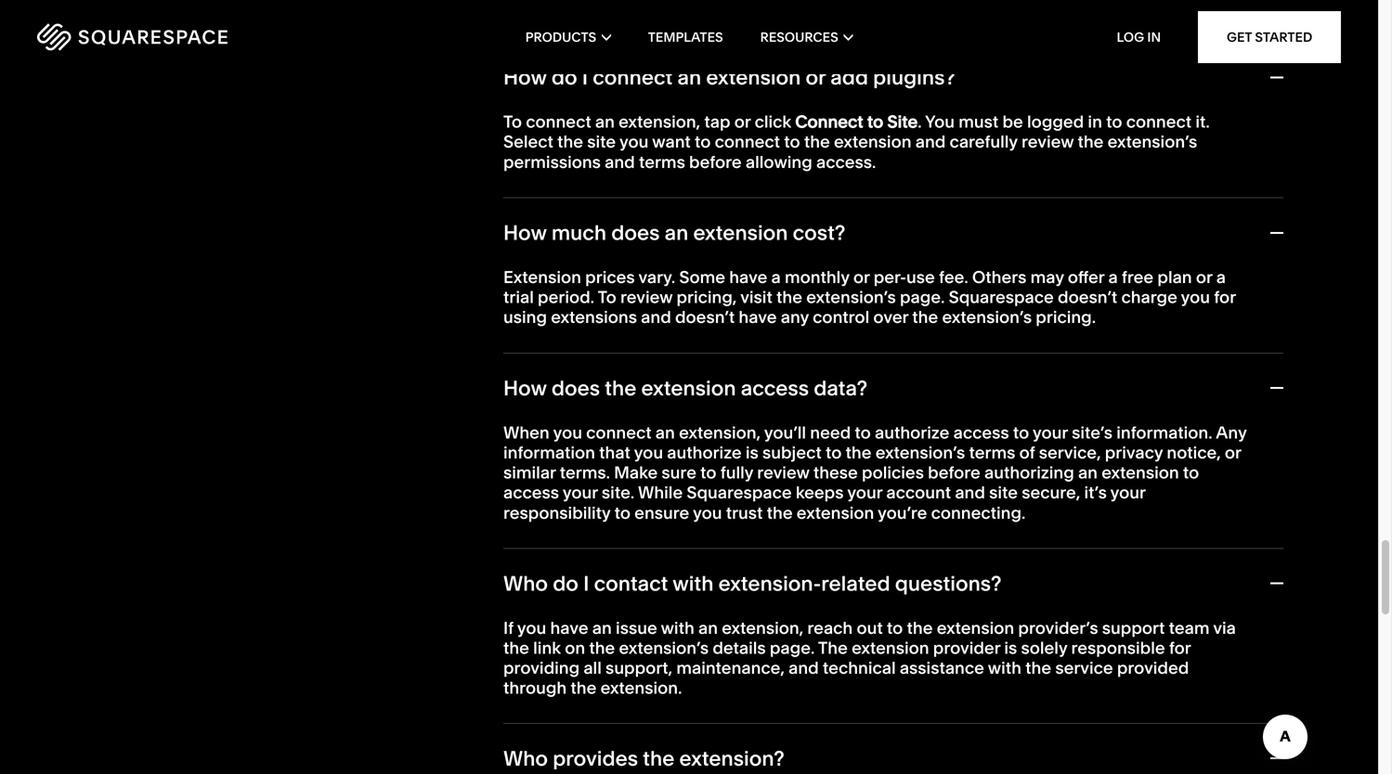 Task type: locate. For each thing, give the bounding box(es) containing it.
1 vertical spatial have
[[739, 307, 777, 328]]

you
[[925, 112, 955, 132]]

2 who from the top
[[503, 746, 548, 771]]

while
[[638, 483, 683, 503]]

how up extension
[[503, 220, 547, 245]]

an up sure
[[656, 422, 675, 443]]

site left the secure,
[[989, 483, 1018, 503]]

vary.
[[638, 267, 675, 287]]

for inside if you have an issue with an extension, reach out to the extension provider's support team via the link on the extension's details page. the extension provider is solely responsible for providing all support, maintenance, and technical assistance with the service provided through the extension.
[[1169, 638, 1191, 658]]

do down products
[[551, 65, 577, 90]]

to up permissions
[[503, 112, 522, 132]]

1 who from the top
[[503, 571, 548, 596]]

4 hide answer image from the top
[[1269, 577, 1284, 590]]

squarespace down subject
[[687, 483, 792, 503]]

free
[[1122, 267, 1154, 287]]

1 hide answer image from the top
[[1269, 71, 1284, 84]]

connect
[[593, 65, 673, 90], [526, 112, 591, 132], [1126, 112, 1192, 132], [715, 132, 780, 152], [586, 422, 652, 443]]

who up if
[[503, 571, 548, 596]]

for right plan
[[1214, 287, 1236, 307]]

how down products
[[503, 65, 547, 90]]

your
[[1033, 422, 1068, 443], [563, 483, 598, 503], [847, 483, 882, 503], [1110, 483, 1146, 503]]

the
[[818, 638, 848, 658]]

with right 'assistance'
[[988, 658, 1022, 678]]

1 vertical spatial terms
[[969, 443, 1015, 463]]

to down information.
[[1183, 463, 1199, 483]]

0 vertical spatial have
[[729, 267, 767, 287]]

permissions
[[503, 152, 601, 172]]

is inside if you have an issue with an extension, reach out to the extension provider's support team via the link on the extension's details page. the extension provider is solely responsible for providing all support, maintenance, and technical assistance with the service provided through the extension.
[[1004, 638, 1017, 658]]

for left "via"
[[1169, 638, 1191, 658]]

or left add on the top right of the page
[[806, 65, 826, 90]]

provider
[[933, 638, 1000, 658]]

fully
[[720, 463, 753, 483]]

authorize up while
[[667, 443, 742, 463]]

to right the in
[[1106, 112, 1122, 132]]

does up vary.
[[611, 220, 660, 245]]

per-
[[874, 267, 906, 287]]

offer
[[1068, 267, 1105, 287]]

who left provides
[[503, 746, 548, 771]]

1 vertical spatial who
[[503, 746, 548, 771]]

1 horizontal spatial squarespace
[[949, 287, 1054, 307]]

0 vertical spatial before
[[689, 152, 742, 172]]

1 horizontal spatial before
[[928, 463, 981, 483]]

squarespace
[[949, 287, 1054, 307], [687, 483, 792, 503]]

2 horizontal spatial access
[[953, 422, 1009, 443]]

extension,
[[619, 112, 700, 132], [679, 422, 761, 443], [722, 618, 804, 638]]

1 vertical spatial extension,
[[679, 422, 761, 443]]

via
[[1213, 618, 1236, 638]]

and
[[915, 132, 946, 152], [605, 152, 635, 172], [641, 307, 671, 328], [955, 483, 985, 503], [789, 658, 819, 678]]

1 vertical spatial to
[[598, 287, 616, 307]]

terms down to connect an extension, tap or click connect to site
[[639, 152, 685, 172]]

1 vertical spatial is
[[1004, 638, 1017, 658]]

access down information
[[503, 483, 559, 503]]

you inside 'extension prices vary. some have a monthly or per-use fee. others may offer a free plan or a trial period. to review pricing, visit the extension's page. squarespace doesn't charge you for using extensions and doesn't have any control over the extension's pricing.'
[[1181, 287, 1210, 307]]

an up vary.
[[665, 220, 688, 245]]

1 horizontal spatial to
[[598, 287, 616, 307]]

review left the in
[[1022, 132, 1074, 152]]

doesn't left free
[[1058, 287, 1118, 307]]

to right period.
[[598, 287, 616, 307]]

link
[[533, 638, 561, 658]]

0 vertical spatial terms
[[639, 152, 685, 172]]

site inside when you connect an extension, you'll need to authorize access to your site's information. any information that you authorize is subject to the extension's terms of service, privacy notice, or similar terms. make sure to fully review these policies before authorizing an extension to access your site. while squarespace keeps your account and site secure, it's your responsibility to ensure you trust the extension you're connecting.
[[989, 483, 1018, 503]]

support
[[1102, 618, 1165, 638]]

0 vertical spatial who
[[503, 571, 548, 596]]

responsibility
[[503, 503, 611, 523]]

connect up permissions
[[526, 112, 591, 132]]

i left contact
[[583, 571, 589, 596]]

0 vertical spatial site
[[587, 132, 616, 152]]

it.
[[1196, 112, 1210, 132]]

doesn't
[[1058, 287, 1118, 307], [675, 307, 735, 328]]

3 a from the left
[[1216, 267, 1226, 287]]

1 horizontal spatial access
[[741, 376, 809, 401]]

assistance
[[900, 658, 984, 678]]

0 horizontal spatial page.
[[770, 638, 815, 658]]

0 vertical spatial how
[[503, 65, 547, 90]]

0 horizontal spatial before
[[689, 152, 742, 172]]

0 horizontal spatial a
[[771, 267, 781, 287]]

if you have an issue with an extension, reach out to the extension provider's support team via the link on the extension's details page. the extension provider is solely responsible for providing all support, maintenance, and technical assistance with the service provided through the extension.
[[503, 618, 1236, 698]]

it's
[[1084, 483, 1107, 503]]

before up connecting.
[[928, 463, 981, 483]]

allowing
[[746, 152, 812, 172]]

1 horizontal spatial a
[[1108, 267, 1118, 287]]

a left free
[[1108, 267, 1118, 287]]

extension, up fully at the bottom of the page
[[679, 422, 761, 443]]

1 vertical spatial do
[[553, 571, 579, 596]]

authorizing
[[984, 463, 1074, 483]]

review inside when you connect an extension, you'll need to authorize access to your site's information. any information that you authorize is subject to the extension's terms of service, privacy notice, or similar terms. make sure to fully review these policies before authorizing an extension to access your site. while squarespace keeps your account and site secure, it's your responsibility to ensure you trust the extension you're connecting.
[[757, 463, 810, 483]]

you right charge
[[1181, 287, 1210, 307]]

the
[[557, 132, 583, 152], [804, 132, 830, 152], [1078, 132, 1104, 152], [776, 287, 802, 307], [912, 307, 938, 328], [605, 376, 637, 401], [846, 443, 872, 463], [767, 503, 793, 523], [907, 618, 933, 638], [503, 638, 529, 658], [589, 638, 615, 658], [1025, 658, 1051, 678], [571, 678, 597, 698], [643, 746, 675, 771]]

extension's inside . you must be logged in to connect it. select the site you want to connect to the extension and carefully review the extension's permissions and terms before allowing access.
[[1108, 132, 1197, 152]]

to
[[503, 112, 522, 132], [598, 287, 616, 307]]

details
[[713, 638, 766, 658]]

0 vertical spatial does
[[611, 220, 660, 245]]

and inside 'extension prices vary. some have a monthly or per-use fee. others may offer a free plan or a trial period. to review pricing, visit the extension's page. squarespace doesn't charge you for using extensions and doesn't have any control over the extension's pricing.'
[[641, 307, 671, 328]]

and right "account"
[[955, 483, 985, 503]]

an up permissions
[[595, 112, 615, 132]]

squarespace inside when you connect an extension, you'll need to authorize access to your site's information. any information that you authorize is subject to the extension's terms of service, privacy notice, or similar terms. make sure to fully review these policies before authorizing an extension to access your site. while squarespace keeps your account and site secure, it's your responsibility to ensure you trust the extension you're connecting.
[[687, 483, 792, 503]]

how for how does the extension access data?
[[503, 376, 547, 401]]

site left want
[[587, 132, 616, 152]]

1 vertical spatial before
[[928, 463, 981, 483]]

you right if
[[517, 618, 546, 638]]

or left per- at the right of page
[[853, 267, 870, 287]]

2 vertical spatial how
[[503, 376, 547, 401]]

0 horizontal spatial for
[[1169, 638, 1191, 658]]

hide answer image
[[1269, 71, 1284, 84], [1269, 226, 1284, 239], [1269, 382, 1284, 395], [1269, 577, 1284, 590], [1269, 752, 1284, 765]]

extension, inside if you have an issue with an extension, reach out to the extension provider's support team via the link on the extension's details page. the extension provider is solely responsible for providing all support, maintenance, and technical assistance with the service provided through the extension.
[[722, 618, 804, 638]]

0 horizontal spatial terms
[[639, 152, 685, 172]]

extension, left tap
[[619, 112, 700, 132]]

an down templates
[[677, 65, 701, 90]]

plan
[[1158, 267, 1192, 287]]

get started link
[[1198, 11, 1341, 63]]

1 horizontal spatial terms
[[969, 443, 1015, 463]]

with right contact
[[673, 571, 714, 596]]

3 hide answer image from the top
[[1269, 382, 1284, 395]]

0 vertical spatial i
[[582, 65, 588, 90]]

access.
[[816, 152, 876, 172]]

extension down information.
[[1102, 463, 1179, 483]]

0 vertical spatial page.
[[900, 287, 945, 307]]

subject
[[762, 443, 822, 463]]

1 how from the top
[[503, 65, 547, 90]]

to left ensure
[[614, 503, 631, 523]]

before down tap
[[689, 152, 742, 172]]

to
[[867, 112, 883, 132], [1106, 112, 1122, 132], [695, 132, 711, 152], [784, 132, 800, 152], [855, 422, 871, 443], [1013, 422, 1029, 443], [826, 443, 842, 463], [700, 463, 717, 483], [1183, 463, 1199, 483], [614, 503, 631, 523], [887, 618, 903, 638]]

your right it's
[[1110, 483, 1146, 503]]

2 hide answer image from the top
[[1269, 226, 1284, 239]]

0 horizontal spatial to
[[503, 112, 522, 132]]

ensure
[[634, 503, 689, 523]]

0 vertical spatial review
[[1022, 132, 1074, 152]]

1 vertical spatial does
[[551, 376, 600, 401]]

period.
[[538, 287, 594, 307]]

1 horizontal spatial is
[[1004, 638, 1017, 658]]

provided
[[1117, 658, 1189, 678]]

is inside when you connect an extension, you'll need to authorize access to your site's information. any information that you authorize is subject to the extension's terms of service, privacy notice, or similar terms. make sure to fully review these policies before authorizing an extension to access your site. while squarespace keeps your account and site secure, it's your responsibility to ensure you trust the extension you're connecting.
[[746, 443, 759, 463]]

squarespace logo image
[[37, 23, 228, 51]]

0 vertical spatial squarespace
[[949, 287, 1054, 307]]

squarespace right the use
[[949, 287, 1054, 307]]

hide answer image for how much does an extension cost?
[[1269, 226, 1284, 239]]

is left solely
[[1004, 638, 1017, 658]]

and down vary.
[[641, 307, 671, 328]]

0 horizontal spatial is
[[746, 443, 759, 463]]

1 vertical spatial with
[[661, 618, 694, 638]]

1 horizontal spatial for
[[1214, 287, 1236, 307]]

is left you'll
[[746, 443, 759, 463]]

control
[[813, 307, 869, 328]]

to inside 'extension prices vary. some have a monthly or per-use fee. others may offer a free plan or a trial period. to review pricing, visit the extension's page. squarespace doesn't charge you for using extensions and doesn't have any control over the extension's pricing.'
[[598, 287, 616, 307]]

doesn't down some
[[675, 307, 735, 328]]

support,
[[606, 658, 673, 678]]

i down products
[[582, 65, 588, 90]]

site
[[587, 132, 616, 152], [989, 483, 1018, 503]]

you inside . you must be logged in to connect it. select the site you want to connect to the extension and carefully review the extension's permissions and terms before allowing access.
[[619, 132, 649, 152]]

need
[[810, 422, 851, 443]]

a right plan
[[1216, 267, 1226, 287]]

2 vertical spatial with
[[988, 658, 1022, 678]]

2 horizontal spatial a
[[1216, 267, 1226, 287]]

access left of
[[953, 422, 1009, 443]]

connect up the make
[[586, 422, 652, 443]]

access up you'll
[[741, 376, 809, 401]]

0 horizontal spatial review
[[620, 287, 673, 307]]

do up on
[[553, 571, 579, 596]]

1 vertical spatial i
[[583, 571, 589, 596]]

2 how from the top
[[503, 220, 547, 245]]

0 vertical spatial with
[[673, 571, 714, 596]]

authorize up policies
[[875, 422, 950, 443]]

1 horizontal spatial site
[[989, 483, 1018, 503]]

have up all
[[550, 618, 588, 638]]

have left any
[[739, 307, 777, 328]]

2 vertical spatial review
[[757, 463, 810, 483]]

1 horizontal spatial page.
[[900, 287, 945, 307]]

access
[[741, 376, 809, 401], [953, 422, 1009, 443], [503, 483, 559, 503]]

service,
[[1039, 443, 1101, 463]]

extension, down extension-
[[722, 618, 804, 638]]

resources button
[[760, 0, 853, 74]]

0 horizontal spatial authorize
[[667, 443, 742, 463]]

1 horizontal spatial review
[[757, 463, 810, 483]]

and down reach
[[789, 658, 819, 678]]

1 vertical spatial review
[[620, 287, 673, 307]]

products
[[525, 29, 596, 45]]

terms left of
[[969, 443, 1015, 463]]

with right issue
[[661, 618, 694, 638]]

review down you'll
[[757, 463, 810, 483]]

that
[[599, 443, 630, 463]]

5 hide answer image from the top
[[1269, 752, 1284, 765]]

0 horizontal spatial does
[[551, 376, 600, 401]]

with
[[673, 571, 714, 596], [661, 618, 694, 638], [988, 658, 1022, 678]]

a
[[771, 267, 781, 287], [1108, 267, 1118, 287], [1216, 267, 1226, 287]]

2 vertical spatial access
[[503, 483, 559, 503]]

who do i contact with extension-related questions?
[[503, 571, 1002, 596]]

0 vertical spatial for
[[1214, 287, 1236, 307]]

review left some
[[620, 287, 673, 307]]

and inside when you connect an extension, you'll need to authorize access to your site's information. any information that you authorize is subject to the extension's terms of service, privacy notice, or similar terms. make sure to fully review these policies before authorizing an extension to access your site. while squarespace keeps your account and site secure, it's your responsibility to ensure you trust the extension you're connecting.
[[955, 483, 985, 503]]

sure
[[662, 463, 697, 483]]

some
[[679, 267, 725, 287]]

3 how from the top
[[503, 376, 547, 401]]

i
[[582, 65, 588, 90], [583, 571, 589, 596]]

to right subject
[[826, 443, 842, 463]]

resources
[[760, 29, 838, 45]]

extension's inside if you have an issue with an extension, reach out to the extension provider's support team via the link on the extension's details page. the extension provider is solely responsible for providing all support, maintenance, and technical assistance with the service provided through the extension.
[[619, 638, 709, 658]]

have right some
[[729, 267, 767, 287]]

using
[[503, 307, 547, 328]]

do for how
[[551, 65, 577, 90]]

extension left . at the right of the page
[[834, 132, 912, 152]]

extension's inside when you connect an extension, you'll need to authorize access to your site's information. any information that you authorize is subject to the extension's terms of service, privacy notice, or similar terms. make sure to fully review these policies before authorizing an extension to access your site. while squarespace keeps your account and site secure, it's your responsibility to ensure you trust the extension you're connecting.
[[876, 443, 965, 463]]

1 vertical spatial access
[[953, 422, 1009, 443]]

1 vertical spatial page.
[[770, 638, 815, 658]]

0 vertical spatial access
[[741, 376, 809, 401]]

your left site.
[[563, 483, 598, 503]]

2 vertical spatial extension,
[[722, 618, 804, 638]]

you left want
[[619, 132, 649, 152]]

0 horizontal spatial squarespace
[[687, 483, 792, 503]]

site inside . you must be logged in to connect it. select the site you want to connect to the extension and carefully review the extension's permissions and terms before allowing access.
[[587, 132, 616, 152]]

to left access.
[[784, 132, 800, 152]]

extension.
[[600, 678, 682, 698]]

for inside 'extension prices vary. some have a monthly or per-use fee. others may offer a free plan or a trial period. to review pricing, visit the extension's page. squarespace doesn't charge you for using extensions and doesn't have any control over the extension's pricing.'
[[1214, 287, 1236, 307]]

0 horizontal spatial site
[[587, 132, 616, 152]]

1 vertical spatial site
[[989, 483, 1018, 503]]

0 vertical spatial is
[[746, 443, 759, 463]]

a left monthly
[[771, 267, 781, 287]]

does up information
[[551, 376, 600, 401]]

2 vertical spatial have
[[550, 618, 588, 638]]

0 vertical spatial do
[[551, 65, 577, 90]]

how
[[503, 65, 547, 90], [503, 220, 547, 245], [503, 376, 547, 401]]

out
[[857, 618, 883, 638]]

1 vertical spatial for
[[1169, 638, 1191, 658]]

or
[[806, 65, 826, 90], [734, 112, 751, 132], [853, 267, 870, 287], [1196, 267, 1212, 287], [1225, 443, 1241, 463]]

connecting.
[[931, 503, 1026, 523]]

2 horizontal spatial review
[[1022, 132, 1074, 152]]

connect
[[795, 112, 863, 132]]

data?
[[814, 376, 868, 401]]

all
[[584, 658, 602, 678]]

secure,
[[1022, 483, 1080, 503]]

1 vertical spatial squarespace
[[687, 483, 792, 503]]

hide answer image for how do i connect an extension or add plugins?
[[1269, 71, 1284, 84]]

you right that
[[634, 443, 663, 463]]

responsible
[[1071, 638, 1165, 658]]

an up maintenance,
[[698, 618, 718, 638]]

1 vertical spatial how
[[503, 220, 547, 245]]

to connect an extension, tap or click connect to site
[[503, 112, 918, 132]]

extension's
[[1108, 132, 1197, 152], [806, 287, 896, 307], [942, 307, 1032, 328], [876, 443, 965, 463], [619, 638, 709, 658]]

to right out
[[887, 618, 903, 638]]

select
[[503, 132, 553, 152]]

provides
[[553, 746, 638, 771]]

charge
[[1121, 287, 1177, 307]]

or right notice,
[[1225, 443, 1241, 463]]

how up when
[[503, 376, 547, 401]]



Task type: vqa. For each thing, say whether or not it's contained in the screenshot.


Task type: describe. For each thing, give the bounding box(es) containing it.
to left the site
[[867, 112, 883, 132]]

related
[[821, 571, 890, 596]]

and left want
[[605, 152, 635, 172]]

and left 'must'
[[915, 132, 946, 152]]

to right want
[[695, 132, 711, 152]]

when
[[503, 422, 550, 443]]

show answer image
[[1269, 1, 1284, 14]]

want
[[652, 132, 691, 152]]

do for who
[[553, 571, 579, 596]]

0 vertical spatial to
[[503, 112, 522, 132]]

an down the site's
[[1078, 463, 1098, 483]]

you'll
[[764, 422, 806, 443]]

i for contact
[[583, 571, 589, 596]]

questions?
[[895, 571, 1002, 596]]

and inside if you have an issue with an extension, reach out to the extension provider's support team via the link on the extension's details page. the extension provider is solely responsible for providing all support, maintenance, and technical assistance with the service provided through the extension.
[[789, 658, 819, 678]]

connect left it.
[[1126, 112, 1192, 132]]

maintenance,
[[676, 658, 785, 678]]

others
[[972, 267, 1027, 287]]

prices
[[585, 267, 635, 287]]

these
[[813, 463, 858, 483]]

2 a from the left
[[1108, 267, 1118, 287]]

0 vertical spatial extension,
[[619, 112, 700, 132]]

before inside when you connect an extension, you'll need to authorize access to your site's information. any information that you authorize is subject to the extension's terms of service, privacy notice, or similar terms. make sure to fully review these policies before authorizing an extension to access your site. while squarespace keeps your account and site secure, it's your responsibility to ensure you trust the extension you're connecting.
[[928, 463, 981, 483]]

extension up click
[[706, 65, 801, 90]]

you inside if you have an issue with an extension, reach out to the extension provider's support team via the link on the extension's details page. the extension provider is solely responsible for providing all support, maintenance, and technical assistance with the service provided through the extension.
[[517, 618, 546, 638]]

hide answer image for who do i contact with extension-related questions?
[[1269, 577, 1284, 590]]

review inside 'extension prices vary. some have a monthly or per-use fee. others may offer a free plan or a trial period. to review pricing, visit the extension's page. squarespace doesn't charge you for using extensions and doesn't have any control over the extension's pricing.'
[[620, 287, 673, 307]]

1 horizontal spatial does
[[611, 220, 660, 245]]

before inside . you must be logged in to connect it. select the site you want to connect to the extension and carefully review the extension's permissions and terms before allowing access.
[[689, 152, 742, 172]]

in
[[1147, 29, 1161, 45]]

0 horizontal spatial access
[[503, 483, 559, 503]]

extension
[[503, 267, 581, 287]]

may
[[1031, 267, 1064, 287]]

extension?
[[679, 746, 785, 771]]

an right on
[[592, 618, 612, 638]]

get
[[1227, 29, 1252, 45]]

to up authorizing
[[1013, 422, 1029, 443]]

policies
[[862, 463, 924, 483]]

or inside when you connect an extension, you'll need to authorize access to your site's information. any information that you authorize is subject to the extension's terms of service, privacy notice, or similar terms. make sure to fully review these policies before authorizing an extension to access your site. while squarespace keeps your account and site secure, it's your responsibility to ensure you trust the extension you're connecting.
[[1225, 443, 1241, 463]]

when you connect an extension, you'll need to authorize access to your site's information. any information that you authorize is subject to the extension's terms of service, privacy notice, or similar terms. make sure to fully review these policies before authorizing an extension to access your site. while squarespace keeps your account and site secure, it's your responsibility to ensure you trust the extension you're connecting.
[[503, 422, 1247, 523]]

reach
[[807, 618, 853, 638]]

click
[[755, 112, 791, 132]]

extension down these
[[797, 503, 874, 523]]

extension-
[[718, 571, 821, 596]]

hide answer image for how does the extension access data?
[[1269, 382, 1284, 395]]

plugins?
[[873, 65, 955, 90]]

how for how do i connect an extension or add plugins?
[[503, 65, 547, 90]]

how for how much does an extension cost?
[[503, 220, 547, 245]]

technical
[[823, 658, 896, 678]]

log
[[1117, 29, 1144, 45]]

cost?
[[793, 220, 846, 245]]

terms inside when you connect an extension, you'll need to authorize access to your site's information. any information that you authorize is subject to the extension's terms of service, privacy notice, or similar terms. make sure to fully review these policies before authorizing an extension to access your site. while squarespace keeps your account and site secure, it's your responsibility to ensure you trust the extension you're connecting.
[[969, 443, 1015, 463]]

much
[[551, 220, 607, 245]]

extension up sure
[[641, 376, 736, 401]]

started
[[1255, 29, 1312, 45]]

in
[[1088, 112, 1102, 132]]

providing
[[503, 658, 580, 678]]

log             in link
[[1117, 29, 1161, 45]]

log             in
[[1117, 29, 1161, 45]]

terms inside . you must be logged in to connect it. select the site you want to connect to the extension and carefully review the extension's permissions and terms before allowing access.
[[639, 152, 685, 172]]

hide answer image for who provides the extension?
[[1269, 752, 1284, 765]]

templates link
[[648, 0, 723, 74]]

1 horizontal spatial authorize
[[875, 422, 950, 443]]

to right need
[[855, 422, 871, 443]]

visit
[[740, 287, 773, 307]]

who for who do i contact with extension-related questions?
[[503, 571, 548, 596]]

your left the site's
[[1033, 422, 1068, 443]]

review inside . you must be logged in to connect it. select the site you want to connect to the extension and carefully review the extension's permissions and terms before allowing access.
[[1022, 132, 1074, 152]]

how does the extension access data?
[[503, 376, 868, 401]]

solely
[[1021, 638, 1067, 658]]

to left fully at the bottom of the page
[[700, 463, 717, 483]]

. you must be logged in to connect it. select the site you want to connect to the extension and carefully review the extension's permissions and terms before allowing access.
[[503, 112, 1210, 172]]

how do i connect an extension or add plugins?
[[503, 65, 955, 90]]

get started
[[1227, 29, 1312, 45]]

have inside if you have an issue with an extension, reach out to the extension provider's support team via the link on the extension's details page. the extension provider is solely responsible for providing all support, maintenance, and technical assistance with the service provided through the extension.
[[550, 618, 588, 638]]

any
[[1216, 422, 1247, 443]]

carefully
[[950, 132, 1018, 152]]

extension right the
[[852, 638, 929, 658]]

any
[[781, 307, 809, 328]]

extensions
[[551, 307, 637, 328]]

1 a from the left
[[771, 267, 781, 287]]

.
[[918, 112, 922, 132]]

keeps
[[796, 483, 844, 503]]

i for connect
[[582, 65, 588, 90]]

site
[[887, 112, 918, 132]]

or right plan
[[1196, 267, 1212, 287]]

through
[[503, 678, 567, 698]]

connect down how do i connect an extension or add plugins? on the top of the page
[[715, 132, 780, 152]]

extension down the questions? at the right bottom of page
[[937, 618, 1014, 638]]

you right when
[[553, 422, 582, 443]]

page. inside if you have an issue with an extension, reach out to the extension provider's support team via the link on the extension's details page. the extension provider is solely responsible for providing all support, maintenance, and technical assistance with the service provided through the extension.
[[770, 638, 815, 658]]

you left trust
[[693, 503, 722, 523]]

how much does an extension cost?
[[503, 220, 846, 245]]

page. inside 'extension prices vary. some have a monthly or per-use fee. others may offer a free plan or a trial period. to review pricing, visit the extension's page. squarespace doesn't charge you for using extensions and doesn't have any control over the extension's pricing.'
[[900, 287, 945, 307]]

to inside if you have an issue with an extension, reach out to the extension provider's support team via the link on the extension's details page. the extension provider is solely responsible for providing all support, maintenance, and technical assistance with the service provided through the extension.
[[887, 618, 903, 638]]

squarespace inside 'extension prices vary. some have a monthly or per-use fee. others may offer a free plan or a trial period. to review pricing, visit the extension's page. squarespace doesn't charge you for using extensions and doesn't have any control over the extension's pricing.'
[[949, 287, 1054, 307]]

squarespace logo link
[[37, 23, 298, 51]]

your right keeps
[[847, 483, 882, 503]]

monthly
[[785, 267, 849, 287]]

0 horizontal spatial doesn't
[[675, 307, 735, 328]]

extension prices vary. some have a monthly or per-use fee. others may offer a free plan or a trial period. to review pricing, visit the extension's page. squarespace doesn't charge you for using extensions and doesn't have any control over the extension's pricing.
[[503, 267, 1236, 328]]

connect inside when you connect an extension, you'll need to authorize access to your site's information. any information that you authorize is subject to the extension's terms of service, privacy notice, or similar terms. make sure to fully review these policies before authorizing an extension to access your site. while squarespace keeps your account and site secure, it's your responsibility to ensure you trust the extension you're connecting.
[[586, 422, 652, 443]]

extension inside . you must be logged in to connect it. select the site you want to connect to the extension and carefully review the extension's permissions and terms before allowing access.
[[834, 132, 912, 152]]

on
[[565, 638, 585, 658]]

add
[[831, 65, 868, 90]]

1 horizontal spatial doesn't
[[1058, 287, 1118, 307]]

use
[[906, 267, 935, 287]]

be
[[1003, 112, 1023, 132]]

pricing.
[[1036, 307, 1096, 328]]

or right tap
[[734, 112, 751, 132]]

connect down templates
[[593, 65, 673, 90]]

team
[[1169, 618, 1210, 638]]

contact
[[594, 571, 668, 596]]

over
[[873, 307, 908, 328]]

site.
[[602, 483, 634, 503]]

trust
[[726, 503, 763, 523]]

who for who provides the extension?
[[503, 746, 548, 771]]

products button
[[525, 0, 611, 74]]

notice,
[[1167, 443, 1221, 463]]

if
[[503, 618, 514, 638]]

extension, inside when you connect an extension, you'll need to authorize access to your site's information. any information that you authorize is subject to the extension's terms of service, privacy notice, or similar terms. make sure to fully review these policies before authorizing an extension to access your site. while squarespace keeps your account and site secure, it's your responsibility to ensure you trust the extension you're connecting.
[[679, 422, 761, 443]]

provider's
[[1018, 618, 1098, 638]]

extension up some
[[693, 220, 788, 245]]

logged
[[1027, 112, 1084, 132]]

service
[[1055, 658, 1113, 678]]

terms.
[[560, 463, 610, 483]]



